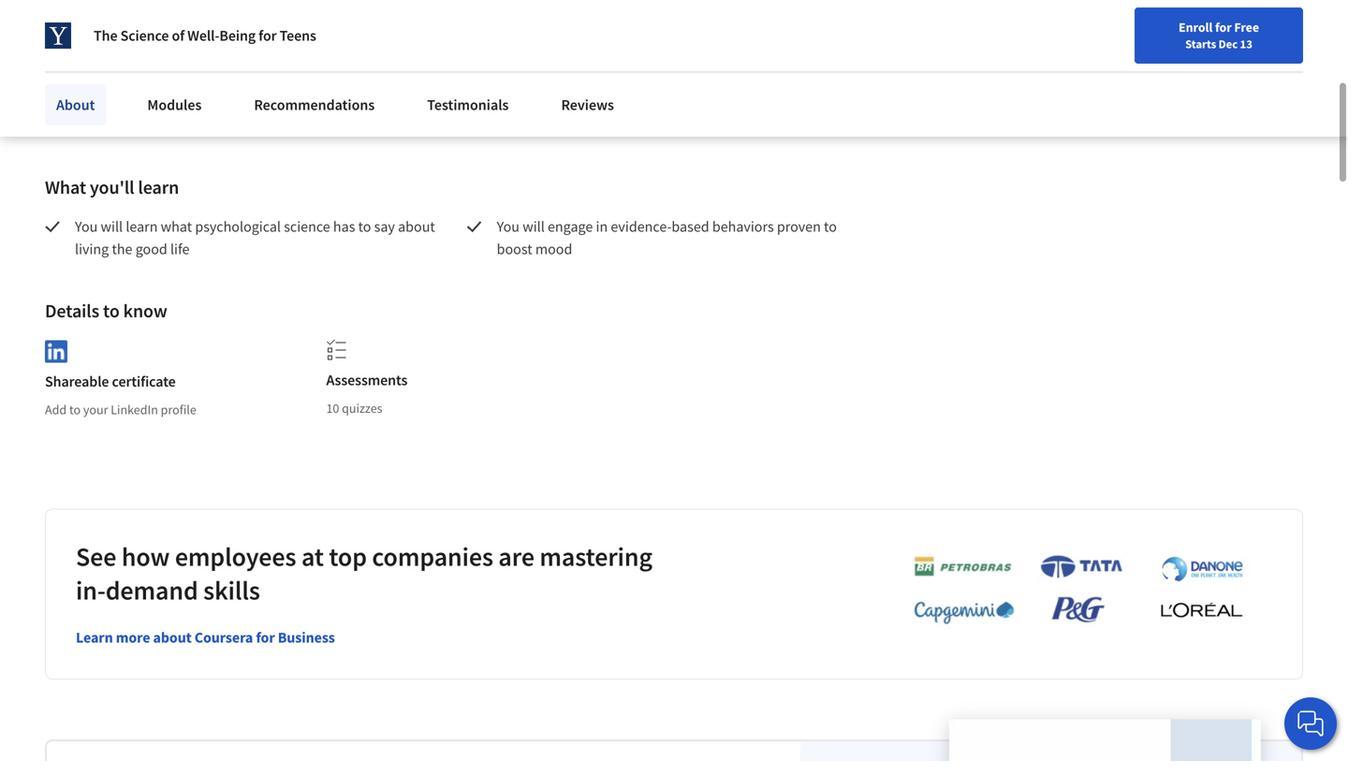 Task type: vqa. For each thing, say whether or not it's contained in the screenshot.
ready
no



Task type: describe. For each thing, give the bounding box(es) containing it.
chat with us image
[[1296, 709, 1326, 739]]

learn for will
[[126, 217, 158, 236]]

testimonials link for 1st recommendations link from the top
[[416, 60, 520, 101]]

top
[[329, 541, 367, 573]]

evidence-
[[611, 217, 672, 236]]

1 vertical spatial about
[[153, 629, 192, 647]]

about for first recommendations link from the bottom
[[56, 96, 95, 114]]

good
[[136, 240, 167, 258]]

shareable
[[45, 372, 109, 391]]

enroll for free starts dec 13
[[1179, 19, 1260, 52]]

for inside enroll for free starts dec 13
[[1216, 19, 1232, 36]]

find
[[864, 59, 888, 76]]

demand
[[106, 574, 198, 607]]

10 quizzes
[[326, 400, 383, 417]]

proven
[[777, 217, 821, 236]]

engage
[[548, 217, 593, 236]]

are
[[499, 541, 535, 573]]

reviews link for testimonials link corresponding to 1st recommendations link from the top
[[550, 60, 626, 101]]

learn for you'll
[[138, 176, 179, 199]]

for
[[30, 9, 50, 28]]

mood
[[536, 240, 573, 258]]

will for mood
[[523, 217, 545, 236]]

certificate
[[112, 372, 176, 391]]

add
[[45, 402, 67, 418]]

employees
[[175, 541, 296, 573]]

starts
[[1186, 37, 1217, 52]]

for right being
[[259, 26, 277, 45]]

behaviors
[[713, 217, 774, 236]]

assessments
[[326, 371, 408, 390]]

companies
[[372, 541, 493, 573]]

quizzes
[[342, 400, 383, 417]]

teens
[[280, 26, 316, 45]]

shareable certificate
[[45, 372, 176, 391]]

1 horizontal spatial your
[[891, 59, 916, 76]]

modules link for first recommendations link from the bottom
[[136, 84, 213, 125]]

new
[[918, 59, 943, 76]]

reviews for testimonials link corresponding to 1st recommendations link from the top
[[561, 71, 614, 90]]

about link for first recommendations link from the bottom
[[45, 84, 106, 125]]

enroll
[[1179, 19, 1213, 36]]

about link for 1st recommendations link from the top
[[45, 60, 106, 101]]

science
[[284, 217, 330, 236]]

testimonials link for first recommendations link from the bottom
[[416, 84, 520, 125]]

for left business
[[256, 629, 275, 647]]

to right add
[[69, 402, 81, 418]]

learn more about coursera for business link
[[76, 629, 335, 647]]

show notifications image
[[1131, 61, 1153, 83]]

see how employees at top companies are mastering in-demand skills
[[76, 541, 653, 607]]

learn more about coursera for business
[[76, 629, 335, 647]]

about for 1st recommendations link from the top
[[56, 71, 95, 90]]

you for you will engage in evidence-based behaviors proven to boost mood
[[497, 217, 520, 236]]

yale university image
[[45, 22, 71, 49]]

0 horizontal spatial your
[[83, 402, 108, 418]]

find your new career
[[864, 59, 981, 76]]

recommendations for 1st recommendations link from the top
[[254, 71, 375, 90]]

to inside you will engage in evidence-based behaviors proven to boost mood
[[824, 217, 837, 236]]

find your new career link
[[855, 56, 991, 80]]

has
[[333, 217, 355, 236]]

living
[[75, 240, 109, 258]]

dec
[[1219, 37, 1238, 52]]

in
[[596, 217, 608, 236]]

2 recommendations link from the top
[[243, 84, 386, 125]]

testimonials for testimonials link for first recommendations link from the bottom
[[427, 96, 509, 114]]

individuals
[[53, 9, 125, 28]]

reviews for testimonials link for first recommendations link from the bottom
[[561, 96, 614, 114]]

what you'll learn
[[45, 176, 179, 199]]

coursera career certificate image
[[950, 720, 1262, 761]]

coursera
[[195, 629, 253, 647]]

testimonials for testimonials link corresponding to 1st recommendations link from the top
[[427, 71, 509, 90]]



Task type: locate. For each thing, give the bounding box(es) containing it.
1 vertical spatial reviews
[[561, 96, 614, 114]]

will up the at top
[[101, 217, 123, 236]]

modules link for 1st recommendations link from the top
[[136, 60, 213, 101]]

the
[[112, 240, 133, 258]]

2 about link from the top
[[45, 84, 106, 125]]

1 vertical spatial about
[[56, 96, 95, 114]]

based
[[672, 217, 710, 236]]

about right say
[[398, 217, 435, 236]]

1 vertical spatial testimonials
[[427, 96, 509, 114]]

reviews link for testimonials link for first recommendations link from the bottom
[[550, 84, 626, 125]]

about right more
[[153, 629, 192, 647]]

english button
[[991, 37, 1104, 98]]

about inside you will learn what psychological science has to say about living the good life
[[398, 217, 435, 236]]

you inside you will learn what psychological science has to say about living the good life
[[75, 217, 98, 236]]

0 vertical spatial recommendations
[[254, 71, 375, 90]]

english
[[1024, 59, 1070, 77]]

say
[[374, 217, 395, 236]]

to left 'know'
[[103, 299, 120, 323]]

you for you will learn what psychological science has to say about living the good life
[[75, 217, 98, 236]]

you will learn what psychological science has to say about living the good life
[[75, 217, 438, 258]]

0 vertical spatial modules
[[147, 71, 202, 90]]

testimonials
[[427, 71, 509, 90], [427, 96, 509, 114]]

life
[[170, 240, 190, 258]]

about
[[398, 217, 435, 236], [153, 629, 192, 647]]

1 modules from the top
[[147, 71, 202, 90]]

of
[[172, 26, 185, 45]]

about link down yale university icon
[[45, 60, 106, 101]]

13
[[1240, 37, 1253, 52]]

modules for first recommendations link from the bottom
[[147, 96, 202, 114]]

will inside you will engage in evidence-based behaviors proven to boost mood
[[523, 217, 545, 236]]

the
[[94, 26, 118, 45]]

will
[[101, 217, 123, 236], [523, 217, 545, 236]]

to
[[358, 217, 371, 236], [824, 217, 837, 236], [103, 299, 120, 323], [69, 402, 81, 418]]

coursera enterprise logos image
[[886, 554, 1261, 635]]

learn up good
[[126, 217, 158, 236]]

None search field
[[267, 49, 576, 87]]

you
[[75, 217, 98, 236], [497, 217, 520, 236]]

being
[[220, 26, 256, 45]]

add to your linkedin profile
[[45, 402, 196, 418]]

modules for 1st recommendations link from the top
[[147, 71, 202, 90]]

1 vertical spatial recommendations
[[254, 96, 375, 114]]

2 testimonials link from the top
[[416, 84, 520, 125]]

2 reviews from the top
[[561, 96, 614, 114]]

learn
[[138, 176, 179, 199], [126, 217, 158, 236]]

0 vertical spatial your
[[891, 59, 916, 76]]

science
[[120, 26, 169, 45]]

2 modules link from the top
[[136, 84, 213, 125]]

about link down coursera image
[[45, 84, 106, 125]]

0 vertical spatial about
[[56, 71, 95, 90]]

recommendations
[[254, 71, 375, 90], [254, 96, 375, 114]]

psychological
[[195, 217, 281, 236]]

1 you from the left
[[75, 217, 98, 236]]

0 vertical spatial reviews
[[561, 71, 614, 90]]

2 reviews link from the top
[[550, 84, 626, 125]]

1 testimonials from the top
[[427, 71, 509, 90]]

business
[[278, 629, 335, 647]]

see
[[76, 541, 116, 573]]

will for living
[[101, 217, 123, 236]]

your down shareable certificate
[[83, 402, 108, 418]]

learn up what
[[138, 176, 179, 199]]

skills
[[203, 574, 260, 607]]

linkedin
[[111, 402, 158, 418]]

10
[[326, 400, 339, 417]]

1 will from the left
[[101, 217, 123, 236]]

details to know
[[45, 299, 167, 323]]

0 vertical spatial learn
[[138, 176, 179, 199]]

0 vertical spatial testimonials
[[427, 71, 509, 90]]

2 testimonials from the top
[[427, 96, 509, 114]]

reviews
[[561, 71, 614, 90], [561, 96, 614, 114]]

coursera image
[[22, 53, 141, 83]]

well-
[[187, 26, 220, 45]]

know
[[123, 299, 167, 323]]

0 horizontal spatial will
[[101, 217, 123, 236]]

details
[[45, 299, 99, 323]]

for up "dec"
[[1216, 19, 1232, 36]]

in-
[[76, 574, 106, 607]]

2 modules from the top
[[147, 96, 202, 114]]

0 vertical spatial about
[[398, 217, 435, 236]]

how
[[122, 541, 170, 573]]

learn
[[76, 629, 113, 647]]

1 modules link from the top
[[136, 60, 213, 101]]

1 recommendations link from the top
[[243, 60, 386, 101]]

1 about from the top
[[56, 71, 95, 90]]

reviews link
[[550, 60, 626, 101], [550, 84, 626, 125]]

to inside you will learn what psychological science has to say about living the good life
[[358, 217, 371, 236]]

you'll
[[90, 176, 134, 199]]

to right the proven
[[824, 217, 837, 236]]

1 recommendations from the top
[[254, 71, 375, 90]]

0 horizontal spatial you
[[75, 217, 98, 236]]

you up living
[[75, 217, 98, 236]]

recommendations link
[[243, 60, 386, 101], [243, 84, 386, 125]]

1 horizontal spatial will
[[523, 217, 545, 236]]

the science of well-being for teens
[[94, 26, 316, 45]]

mastering
[[540, 541, 653, 573]]

modules link
[[136, 60, 213, 101], [136, 84, 213, 125]]

at
[[302, 541, 324, 573]]

you inside you will engage in evidence-based behaviors proven to boost mood
[[497, 217, 520, 236]]

about link
[[45, 60, 106, 101], [45, 84, 106, 125]]

for individuals
[[30, 9, 125, 28]]

1 testimonials link from the top
[[416, 60, 520, 101]]

1 reviews link from the top
[[550, 60, 626, 101]]

2 you from the left
[[497, 217, 520, 236]]

1 about link from the top
[[45, 60, 106, 101]]

2 will from the left
[[523, 217, 545, 236]]

testimonials link
[[416, 60, 520, 101], [416, 84, 520, 125]]

for
[[1216, 19, 1232, 36], [259, 26, 277, 45], [256, 629, 275, 647]]

what
[[45, 176, 86, 199]]

will up boost
[[523, 217, 545, 236]]

1 horizontal spatial you
[[497, 217, 520, 236]]

career
[[945, 59, 981, 76]]

boost
[[497, 240, 533, 258]]

1 vertical spatial your
[[83, 402, 108, 418]]

will inside you will learn what psychological science has to say about living the good life
[[101, 217, 123, 236]]

your
[[891, 59, 916, 76], [83, 402, 108, 418]]

2 recommendations from the top
[[254, 96, 375, 114]]

profile
[[161, 402, 196, 418]]

recommendations for first recommendations link from the bottom
[[254, 96, 375, 114]]

more
[[116, 629, 150, 647]]

about
[[56, 71, 95, 90], [56, 96, 95, 114]]

to left say
[[358, 217, 371, 236]]

1 vertical spatial modules
[[147, 96, 202, 114]]

1 horizontal spatial about
[[398, 217, 435, 236]]

modules
[[147, 71, 202, 90], [147, 96, 202, 114]]

about down yale university icon
[[56, 71, 95, 90]]

you up boost
[[497, 217, 520, 236]]

1 reviews from the top
[[561, 71, 614, 90]]

what
[[161, 217, 192, 236]]

free
[[1235, 19, 1260, 36]]

learn inside you will learn what psychological science has to say about living the good life
[[126, 217, 158, 236]]

your right find
[[891, 59, 916, 76]]

you will engage in evidence-based behaviors proven to boost mood
[[497, 217, 840, 258]]

0 horizontal spatial about
[[153, 629, 192, 647]]

1 vertical spatial learn
[[126, 217, 158, 236]]

2 about from the top
[[56, 96, 95, 114]]

about down coursera image
[[56, 96, 95, 114]]



